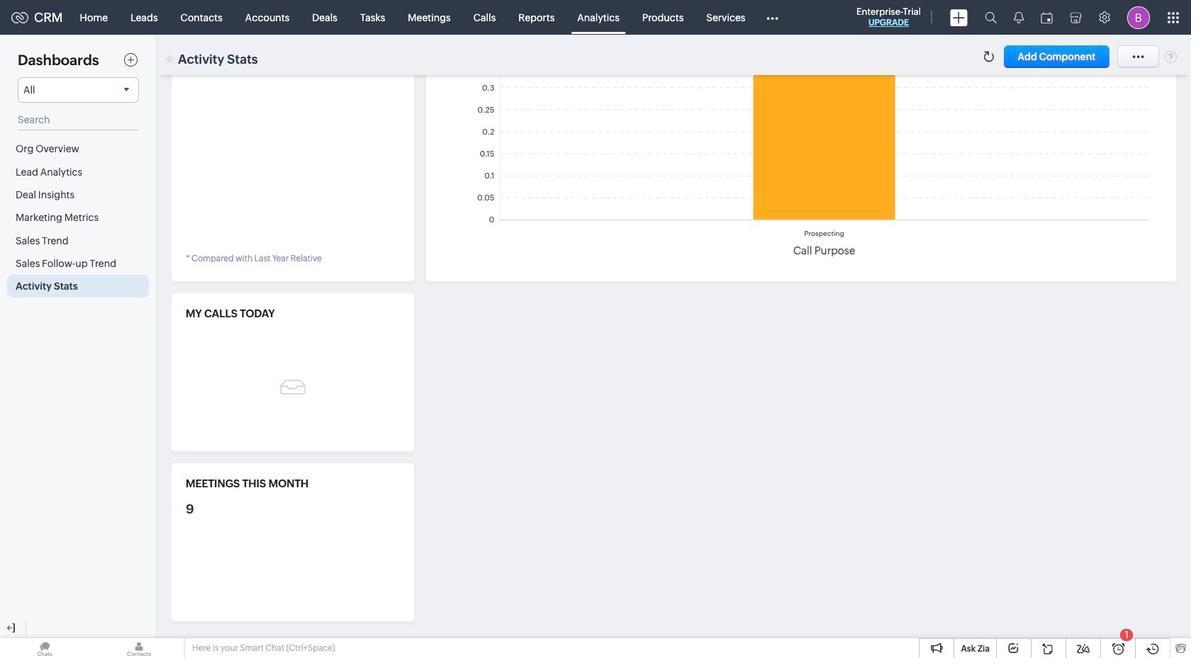 Task type: vqa. For each thing, say whether or not it's contained in the screenshot.
loading image
no



Task type: locate. For each thing, give the bounding box(es) containing it.
create menu element
[[942, 0, 976, 34]]

help image
[[1165, 50, 1177, 63]]

Other Modules field
[[757, 6, 787, 29]]

contacts image
[[94, 639, 184, 659]]

chats image
[[0, 639, 89, 659]]

create menu image
[[950, 9, 968, 26]]

signals image
[[1014, 11, 1024, 23]]

profile image
[[1127, 6, 1150, 29]]

logo image
[[11, 12, 28, 23]]

signals element
[[1005, 0, 1032, 35]]

None field
[[18, 77, 139, 103]]

None button
[[1004, 45, 1110, 68]]



Task type: describe. For each thing, give the bounding box(es) containing it.
search element
[[976, 0, 1005, 35]]

Search text field
[[18, 110, 138, 130]]

profile element
[[1119, 0, 1158, 34]]

search image
[[985, 11, 997, 23]]

calendar image
[[1041, 12, 1053, 23]]



